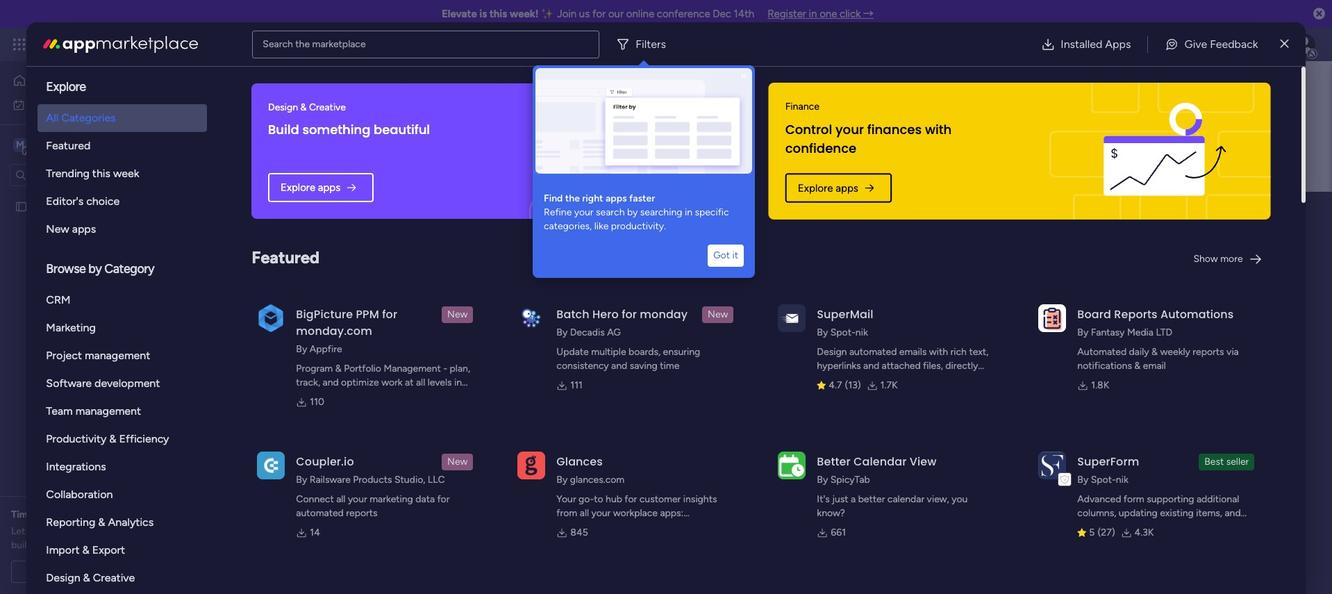 Task type: describe. For each thing, give the bounding box(es) containing it.
all
[[46, 111, 59, 124]]

and inside advanced form supporting additional columns, updating existing items, and conditional filtering
[[1225, 507, 1242, 519]]

products
[[353, 474, 392, 486]]

beautiful
[[374, 121, 430, 138]]

1 horizontal spatial monday
[[640, 306, 688, 322]]

1 vertical spatial design & creative
[[46, 571, 135, 584]]

0 horizontal spatial you
[[366, 313, 382, 325]]

explore apps for something
[[281, 181, 341, 194]]

1 horizontal spatial this
[[463, 313, 479, 325]]

levels
[[428, 377, 452, 388]]

14th
[[734, 8, 755, 20]]

reports inside automated daily & weekly reports via notifications & email
[[1193, 346, 1225, 358]]

your inside find the right apps faster refine your search by searching in specific categories, like productivity.
[[574, 206, 594, 218]]

app logo image for by spot-nik
[[779, 304, 806, 332]]

dapulse x slim image
[[1281, 36, 1289, 52]]

& up email
[[1152, 346, 1158, 358]]

apps marketplace image
[[43, 36, 198, 52]]

data
[[416, 493, 435, 505]]

ppm
[[356, 306, 379, 322]]

marketplace
[[312, 38, 366, 50]]

find the right apps faster heading
[[544, 192, 744, 206]]

1 vertical spatial workspace
[[406, 197, 525, 228]]

app logo image left "by spot-nik"
[[1039, 452, 1067, 479]]

by appfire
[[296, 343, 342, 355]]

of
[[83, 539, 92, 551]]

& inside program & portfolio management - plan, track, and optimize work at all levels in any agile or hybrid framework
[[335, 363, 342, 375]]

for inside 'connect all your marketing data for automated reports'
[[437, 493, 450, 505]]

specific
[[695, 206, 729, 218]]

feedback
[[1211, 37, 1259, 50]]

for right hero
[[622, 306, 637, 322]]

daily
[[1130, 346, 1150, 358]]

5 (27)
[[1090, 527, 1116, 539]]

customer
[[640, 493, 681, 505]]

0 vertical spatial design
[[268, 101, 298, 113]]

1 vertical spatial this
[[92, 167, 110, 180]]

the for search
[[296, 38, 310, 50]]

filters button
[[611, 30, 677, 58]]

category
[[104, 261, 155, 277]]

& down daily
[[1135, 360, 1141, 372]]

see plans button
[[224, 34, 291, 55]]

& down import & export
[[83, 571, 90, 584]]

via
[[1227, 346, 1240, 358]]

0 vertical spatial review
[[96, 509, 126, 520]]

optimize
[[341, 377, 379, 388]]

app logo image for by spicytab
[[779, 452, 806, 479]]

it
[[733, 249, 739, 261]]

for inside "bigpicture ppm for monday.com"
[[382, 306, 398, 322]]

attached
[[882, 360, 921, 372]]

advanced
[[1078, 493, 1122, 505]]

productivity.
[[611, 220, 666, 232]]

work inside program & portfolio management - plan, track, and optimize work at all levels in any agile or hybrid framework
[[382, 377, 403, 388]]

text,
[[970, 346, 989, 358]]

free
[[62, 539, 81, 551]]

you inside the it's just a better calendar view, you know?
[[952, 493, 968, 505]]

test list box
[[0, 192, 177, 406]]

by inside the supermail by spot-nik
[[817, 327, 829, 338]]

monday work management
[[62, 36, 216, 52]]

spicytab
[[831, 474, 871, 486]]

with for emails
[[930, 346, 949, 358]]

test link
[[242, 332, 930, 372]]

schedule a meeting
[[45, 566, 132, 577]]

apps:
[[660, 507, 684, 519]]

apps up main workspace field
[[836, 181, 859, 194]]

columns,
[[1078, 507, 1117, 519]]

automated inside 'connect all your marketing data for automated reports'
[[296, 507, 344, 519]]

public board image
[[15, 200, 28, 213]]

analytics
[[108, 516, 154, 529]]

by inside board reports automations by fantasy media ltd
[[1078, 327, 1089, 338]]

got it button
[[708, 245, 744, 267]]

confidence
[[786, 140, 857, 157]]

add to favorites image
[[898, 344, 912, 358]]

mailchimp,
[[588, 535, 634, 547]]

app logo image for by appfire
[[257, 304, 285, 332]]

brad klo image
[[1294, 33, 1316, 56]]

workspace image
[[13, 137, 27, 153]]

email
[[1144, 360, 1167, 372]]

in inside find the right apps faster refine your search by searching in specific categories, like productivity.
[[685, 206, 693, 218]]

finance
[[786, 101, 820, 113]]

team
[[46, 404, 73, 418]]

1 vertical spatial creative
[[93, 571, 135, 584]]

1 vertical spatial main workspace
[[347, 197, 525, 228]]

new for coupler.io
[[448, 456, 468, 468]]

845
[[571, 527, 588, 539]]

agile
[[314, 391, 334, 402]]

installed
[[1061, 37, 1103, 50]]

& left efficiency
[[109, 432, 117, 445]]

by up program
[[296, 343, 307, 355]]

plans
[[262, 38, 285, 50]]

update multiple boards, ensuring consistency and saving time
[[557, 346, 701, 372]]

updating
[[1119, 507, 1158, 519]]

show more button
[[1189, 248, 1269, 270]]

1.8k
[[1092, 379, 1110, 391]]

all categories
[[46, 111, 116, 124]]

1.7k
[[881, 379, 898, 391]]

got it
[[714, 249, 739, 261]]

go-
[[579, 493, 594, 505]]

your inside 'connect all your marketing data for automated reports'
[[348, 493, 367, 505]]

register in one click →
[[768, 8, 874, 20]]

app logo image for by railsware products studio, llc
[[257, 452, 285, 479]]

batch
[[557, 306, 590, 322]]

0 vertical spatial design & creative
[[268, 101, 346, 113]]

import & export
[[46, 543, 125, 557]]

decadis
[[570, 327, 605, 338]]

consistency
[[557, 360, 609, 372]]

online
[[627, 8, 655, 20]]

dec
[[713, 8, 732, 20]]

by inside find the right apps faster refine your search by searching in specific categories, like productivity.
[[627, 206, 638, 218]]

all inside 'connect all your marketing data for automated reports'
[[336, 493, 346, 505]]

build something beautiful
[[268, 121, 430, 138]]

in right recently
[[453, 313, 461, 325]]

110
[[310, 396, 324, 408]]

new for batch hero for monday
[[708, 309, 728, 320]]

stripe,
[[557, 535, 585, 547]]

0 vertical spatial workspace
[[59, 138, 114, 151]]

week!
[[510, 8, 539, 20]]

app logo image for by fantasy media ltd
[[1039, 304, 1067, 332]]

export
[[92, 543, 125, 557]]

form
[[1124, 493, 1145, 505]]

banner logo image for control your finances with confidence
[[1072, 83, 1254, 220]]

0 vertical spatial monday
[[62, 36, 109, 52]]

explore for control your finances with confidence
[[798, 181, 833, 194]]

1 horizontal spatial test
[[286, 346, 304, 358]]

apps inside find the right apps faster refine your search by searching in specific categories, like productivity.
[[606, 192, 627, 204]]

by inside 'better calendar view by spicytab'
[[817, 474, 829, 486]]

charge
[[95, 539, 125, 551]]

boards,
[[629, 346, 661, 358]]

you've
[[134, 525, 162, 537]]

it's just a better calendar view, you know?
[[817, 493, 968, 519]]

join
[[557, 8, 577, 20]]

insights
[[684, 493, 717, 505]]

test inside list box
[[33, 200, 51, 212]]

give feedback
[[1185, 37, 1259, 50]]

0 horizontal spatial by
[[88, 261, 102, 277]]

main inside "workspace selection" element
[[32, 138, 56, 151]]

work for monday
[[112, 36, 137, 52]]

trending this week
[[46, 167, 139, 180]]

team management
[[46, 404, 141, 418]]

superform
[[1078, 454, 1140, 470]]

→
[[864, 8, 874, 20]]

calendar
[[888, 493, 925, 505]]

crm
[[46, 293, 70, 306]]

glances.com
[[570, 474, 625, 486]]

with for finances
[[926, 121, 952, 138]]

nik inside the supermail by spot-nik
[[856, 327, 868, 338]]

automated daily & weekly reports via notifications & email
[[1078, 346, 1240, 372]]

media
[[1128, 327, 1154, 338]]

monday.com inside the design automated emails with rich text, hyperlinks and attached files, directly from monday.com
[[841, 374, 897, 386]]

schedule a meeting button
[[11, 561, 166, 583]]

for inside your go-to hub for customer insights from all your workplace apps: quickbooks, pipedrive, hubspot, xero, stripe, mailchimp, and more.
[[625, 493, 637, 505]]

give feedback link
[[1155, 30, 1270, 58]]



Task type: locate. For each thing, give the bounding box(es) containing it.
you left visited
[[366, 313, 382, 325]]

from inside your go-to hub for customer insights from all your workplace apps: quickbooks, pipedrive, hubspot, xero, stripe, mailchimp, and more.
[[557, 507, 578, 519]]

searching
[[641, 206, 683, 218]]

test
[[33, 200, 51, 212], [286, 346, 304, 358]]

choice
[[86, 195, 120, 208]]

a down import & export
[[88, 566, 93, 577]]

you
[[366, 313, 382, 325], [952, 493, 968, 505]]

0 horizontal spatial design & creative
[[46, 571, 135, 584]]

all inside program & portfolio management - plan, track, and optimize work at all levels in any agile or hybrid framework
[[416, 377, 425, 388]]

explore for build something beautiful
[[281, 181, 316, 194]]

project
[[46, 349, 82, 362]]

for right data
[[437, 493, 450, 505]]

1 vertical spatial nik
[[1117, 474, 1129, 486]]

work up 'home' button
[[112, 36, 137, 52]]

control your finances with confidence
[[786, 121, 952, 157]]

0 vertical spatial nik
[[856, 327, 868, 338]]

automated down the connect
[[296, 507, 344, 519]]

1 vertical spatial all
[[336, 493, 346, 505]]

main workspace
[[32, 138, 114, 151], [347, 197, 525, 228]]

experts
[[44, 525, 77, 537]]

design automated emails with rich text, hyperlinks and attached files, directly from monday.com
[[817, 346, 989, 386]]

apps down something
[[318, 181, 341, 194]]

and up agile
[[323, 377, 339, 388]]

1 vertical spatial with
[[930, 346, 949, 358]]

files,
[[924, 360, 944, 372]]

editor's
[[46, 195, 84, 208]]

design & creative up build
[[268, 101, 346, 113]]

new for bigpicture ppm for monday.com
[[448, 309, 468, 320]]

test up program
[[286, 346, 304, 358]]

2 vertical spatial work
[[382, 377, 403, 388]]

project management
[[46, 349, 150, 362]]

additional
[[1197, 493, 1240, 505]]

0 horizontal spatial explore
[[46, 79, 86, 95]]

control
[[786, 121, 833, 138]]

0 horizontal spatial explore apps
[[281, 181, 341, 194]]

all down railsware
[[336, 493, 346, 505]]

0 vertical spatial you
[[366, 313, 382, 325]]

app logo image left glances
[[518, 452, 546, 479]]

main workspace inside "workspace selection" element
[[32, 138, 114, 151]]

reporting & analytics
[[46, 516, 154, 529]]

2 vertical spatial all
[[580, 507, 589, 519]]

supermail
[[817, 306, 874, 322]]

and down multiple
[[612, 360, 628, 372]]

by down supermail
[[817, 327, 829, 338]]

0 horizontal spatial monday.com
[[296, 323, 372, 339]]

view,
[[927, 493, 950, 505]]

hybrid
[[348, 391, 376, 402]]

automated
[[1078, 346, 1127, 358]]

monday up 'home' button
[[62, 36, 109, 52]]

-
[[444, 363, 448, 375]]

work inside button
[[46, 98, 67, 110]]

1 horizontal spatial our
[[609, 8, 624, 20]]

by up productivity. at the top of page
[[627, 206, 638, 218]]

select product image
[[13, 38, 26, 51]]

our inside time for an expert review let our experts review what you've built so far. free of charge
[[28, 525, 42, 537]]

any
[[296, 391, 312, 402]]

0 vertical spatial automated
[[850, 346, 897, 358]]

2 vertical spatial this
[[463, 313, 479, 325]]

your down by railsware products studio, llc
[[348, 493, 367, 505]]

0 horizontal spatial work
[[46, 98, 67, 110]]

1 vertical spatial automated
[[296, 507, 344, 519]]

llc
[[428, 474, 445, 486]]

by right browse
[[88, 261, 102, 277]]

our up so
[[28, 525, 42, 537]]

1 horizontal spatial a
[[851, 493, 856, 505]]

1 vertical spatial main
[[347, 197, 400, 228]]

0 horizontal spatial this
[[92, 167, 110, 180]]

my work
[[31, 98, 67, 110]]

1 horizontal spatial design
[[268, 101, 298, 113]]

you right the view,
[[952, 493, 968, 505]]

view
[[910, 454, 937, 470]]

your down to
[[592, 507, 611, 519]]

monday up ensuring
[[640, 306, 688, 322]]

1 vertical spatial featured
[[252, 247, 320, 268]]

a inside 'schedule a meeting' button
[[88, 566, 93, 577]]

2 vertical spatial design
[[46, 571, 80, 584]]

work up all
[[46, 98, 67, 110]]

management for team management
[[76, 404, 141, 418]]

design up build
[[268, 101, 298, 113]]

1 horizontal spatial spot-
[[1091, 474, 1117, 486]]

for right the 'us'
[[593, 8, 606, 20]]

& up something
[[301, 101, 307, 113]]

Search in workspace field
[[29, 167, 116, 183]]

management
[[140, 36, 216, 52], [85, 349, 150, 362], [76, 404, 141, 418]]

1 explore apps from the left
[[281, 181, 341, 194]]

glances by glances.com
[[557, 454, 625, 486]]

apps image
[[1181, 38, 1195, 51]]

1 horizontal spatial the
[[565, 192, 580, 204]]

reports
[[1115, 306, 1158, 322]]

creative
[[309, 101, 346, 113], [93, 571, 135, 584]]

and down additional
[[1225, 507, 1242, 519]]

1 horizontal spatial monday.com
[[841, 374, 897, 386]]

0 horizontal spatial featured
[[46, 139, 91, 152]]

invite members image
[[1150, 38, 1164, 51]]

design up hyperlinks
[[817, 346, 847, 358]]

elevate is this week! ✨ join us for our online conference dec 14th
[[442, 8, 755, 20]]

a
[[851, 493, 856, 505], [88, 566, 93, 577]]

0 horizontal spatial monday
[[62, 36, 109, 52]]

0 horizontal spatial design
[[46, 571, 80, 584]]

with inside control your finances with confidence
[[926, 121, 952, 138]]

design & creative down import & export
[[46, 571, 135, 584]]

register
[[768, 8, 807, 20]]

so
[[33, 539, 43, 551]]

1 horizontal spatial featured
[[252, 247, 320, 268]]

app logo image for by decadis ag
[[518, 304, 546, 332]]

1 vertical spatial a
[[88, 566, 93, 577]]

& right free
[[82, 543, 89, 557]]

search everything image
[[1215, 38, 1229, 51]]

in left one
[[809, 8, 818, 20]]

bigpicture ppm for monday.com
[[296, 306, 398, 339]]

schedule
[[45, 566, 86, 577]]

review up the of
[[79, 525, 108, 537]]

reports inside 'connect all your marketing data for automated reports'
[[346, 507, 378, 519]]

your inside control your finances with confidence
[[836, 121, 864, 138]]

click
[[840, 8, 861, 20]]

app logo image left coupler.io
[[257, 452, 285, 479]]

in
[[809, 8, 818, 20], [685, 206, 693, 218], [453, 313, 461, 325], [454, 377, 462, 388]]

by down batch
[[557, 327, 568, 338]]

for left an at the left bottom of page
[[36, 509, 49, 520]]

elevate
[[442, 8, 477, 20]]

notifications image
[[1089, 38, 1103, 51]]

and down the pipedrive, in the bottom left of the page
[[637, 535, 653, 547]]

expert
[[64, 509, 93, 520]]

see plans
[[243, 38, 285, 50]]

productivity & efficiency
[[46, 432, 169, 445]]

by up advanced
[[1078, 474, 1089, 486]]

management for project management
[[85, 349, 150, 362]]

0 horizontal spatial from
[[557, 507, 578, 519]]

nik down superform
[[1117, 474, 1129, 486]]

our left online
[[609, 8, 624, 20]]

and left "attached"
[[864, 360, 880, 372]]

software
[[46, 377, 92, 390]]

1 horizontal spatial main
[[347, 197, 400, 228]]

help image
[[1245, 38, 1259, 51]]

spot- down supermail
[[831, 327, 856, 338]]

your up confidence
[[836, 121, 864, 138]]

Main workspace field
[[343, 197, 1277, 228]]

2 horizontal spatial all
[[580, 507, 589, 519]]

1 vertical spatial from
[[557, 507, 578, 519]]

find the right apps faster refine your search by searching in specific categories, like productivity.
[[544, 192, 732, 232]]

for up workplace
[[625, 493, 637, 505]]

an
[[51, 509, 62, 520]]

my
[[31, 98, 44, 110]]

2 vertical spatial management
[[76, 404, 141, 418]]

the right search
[[296, 38, 310, 50]]

all right at
[[416, 377, 425, 388]]

design down import at the bottom left of the page
[[46, 571, 80, 584]]

search
[[263, 38, 293, 50]]

and right boards
[[294, 313, 311, 325]]

this right recently
[[463, 313, 479, 325]]

1 vertical spatial review
[[79, 525, 108, 537]]

workspace selection element
[[13, 137, 116, 155]]

creative down export
[[93, 571, 135, 584]]

by inside glances by glances.com
[[557, 474, 568, 486]]

something
[[303, 121, 371, 138]]

all up quickbooks,
[[580, 507, 589, 519]]

dashboards
[[313, 313, 363, 325]]

14
[[310, 527, 320, 539]]

work up framework
[[382, 377, 403, 388]]

import
[[46, 543, 80, 557]]

explore up main workspace field
[[798, 181, 833, 194]]

home button
[[8, 69, 149, 92]]

0 vertical spatial from
[[817, 374, 838, 386]]

your inside your go-to hub for customer insights from all your workplace apps: quickbooks, pipedrive, hubspot, xero, stripe, mailchimp, and more.
[[592, 507, 611, 519]]

a inside the it's just a better calendar view, you know?
[[851, 493, 856, 505]]

app logo image left better on the bottom right of the page
[[779, 452, 806, 479]]

& down appfire at the left of the page
[[335, 363, 342, 375]]

creative up something
[[309, 101, 346, 113]]

main
[[32, 138, 56, 151], [347, 197, 400, 228]]

inbox image
[[1119, 38, 1133, 51]]

explore up my work
[[46, 79, 86, 95]]

0 horizontal spatial main
[[32, 138, 56, 151]]

in down plan,
[[454, 377, 462, 388]]

banner logo image
[[1072, 83, 1254, 220], [552, 83, 732, 219]]

1 horizontal spatial explore
[[281, 181, 316, 194]]

this right is
[[490, 8, 507, 20]]

more.
[[655, 535, 680, 547]]

0 horizontal spatial reports
[[346, 507, 378, 519]]

1 vertical spatial the
[[565, 192, 580, 204]]

automations
[[1161, 306, 1234, 322]]

browse by category
[[46, 261, 155, 277]]

option
[[0, 194, 177, 197]]

0 vertical spatial main
[[32, 138, 56, 151]]

app logo image left supermail
[[779, 304, 806, 332]]

0 vertical spatial creative
[[309, 101, 346, 113]]

home
[[32, 74, 59, 86]]

1 vertical spatial by
[[88, 261, 102, 277]]

1 vertical spatial spot-
[[1091, 474, 1117, 486]]

register in one click → link
[[768, 8, 874, 20]]

hub
[[606, 493, 623, 505]]

and inside the design automated emails with rich text, hyperlinks and attached files, directly from monday.com
[[864, 360, 880, 372]]

0 horizontal spatial nik
[[856, 327, 868, 338]]

0 vertical spatial monday.com
[[296, 323, 372, 339]]

work for my
[[46, 98, 67, 110]]

0 horizontal spatial all
[[336, 493, 346, 505]]

and inside your go-to hub for customer insights from all your workplace apps: quickbooks, pipedrive, hubspot, xero, stripe, mailchimp, and more.
[[637, 535, 653, 547]]

meeting
[[96, 566, 132, 577]]

0 vertical spatial by
[[627, 206, 638, 218]]

app logo image left board
[[1039, 304, 1067, 332]]

2 explore apps from the left
[[798, 181, 859, 194]]

reports down marketing
[[346, 507, 378, 519]]

explore apps for your
[[798, 181, 859, 194]]

integrations
[[46, 460, 106, 473]]

monday
[[62, 36, 109, 52], [640, 306, 688, 322]]

xero,
[[701, 521, 723, 533]]

1 vertical spatial monday
[[640, 306, 688, 322]]

plan,
[[450, 363, 470, 375]]

this left week
[[92, 167, 110, 180]]

1 horizontal spatial work
[[112, 36, 137, 52]]

0 vertical spatial test
[[33, 200, 51, 212]]

calendar
[[854, 454, 907, 470]]

monday.com down the bigpicture
[[296, 323, 372, 339]]

supermail by spot-nik
[[817, 306, 874, 338]]

with right finances
[[926, 121, 952, 138]]

featured up boards
[[252, 247, 320, 268]]

0 vertical spatial management
[[140, 36, 216, 52]]

apps down editor's choice
[[72, 222, 96, 236]]

in left specific
[[685, 206, 693, 218]]

the right find
[[565, 192, 580, 204]]

0 horizontal spatial banner logo image
[[552, 83, 732, 219]]

1 horizontal spatial reports
[[1193, 346, 1225, 358]]

automated inside the design automated emails with rich text, hyperlinks and attached files, directly from monday.com
[[850, 346, 897, 358]]

explore down build
[[281, 181, 316, 194]]

0 vertical spatial a
[[851, 493, 856, 505]]

pipedrive,
[[613, 521, 656, 533]]

1 vertical spatial work
[[46, 98, 67, 110]]

rich
[[951, 346, 967, 358]]

2 horizontal spatial work
[[382, 377, 403, 388]]

0 horizontal spatial our
[[28, 525, 42, 537]]

and inside program & portfolio management - plan, track, and optimize work at all levels in any agile or hybrid framework
[[323, 377, 339, 388]]

reports left the via
[[1193, 346, 1225, 358]]

0 horizontal spatial a
[[88, 566, 93, 577]]

by up your
[[557, 474, 568, 486]]

2 horizontal spatial this
[[490, 8, 507, 20]]

1 horizontal spatial from
[[817, 374, 838, 386]]

monday.com
[[296, 323, 372, 339], [841, 374, 897, 386]]

0 vertical spatial all
[[416, 377, 425, 388]]

board
[[1078, 306, 1112, 322]]

0 vertical spatial main workspace
[[32, 138, 114, 151]]

test right public board icon
[[33, 200, 51, 212]]

0 horizontal spatial main workspace
[[32, 138, 114, 151]]

by up the connect
[[296, 474, 307, 486]]

notifications
[[1078, 360, 1133, 372]]

0 vertical spatial reports
[[1193, 346, 1225, 358]]

design inside the design automated emails with rich text, hyperlinks and attached files, directly from monday.com
[[817, 346, 847, 358]]

the inside find the right apps faster refine your search by searching in specific categories, like productivity.
[[565, 192, 580, 204]]

1 horizontal spatial nik
[[1117, 474, 1129, 486]]

4.7 (13)
[[829, 379, 861, 391]]

a right just
[[851, 493, 856, 505]]

1 horizontal spatial creative
[[309, 101, 346, 113]]

your down right
[[574, 206, 594, 218]]

0 vertical spatial with
[[926, 121, 952, 138]]

0 horizontal spatial automated
[[296, 507, 344, 519]]

from inside the design automated emails with rich text, hyperlinks and attached files, directly from monday.com
[[817, 374, 838, 386]]

the for find
[[565, 192, 580, 204]]

0 horizontal spatial creative
[[93, 571, 135, 584]]

from down hyperlinks
[[817, 374, 838, 386]]

installed apps button
[[1031, 30, 1143, 58]]

nik
[[856, 327, 868, 338], [1117, 474, 1129, 486]]

1 vertical spatial design
[[817, 346, 847, 358]]

explore apps up main workspace field
[[798, 181, 859, 194]]

boards and dashboards you visited recently in this workspace
[[262, 313, 529, 325]]

review
[[96, 509, 126, 520], [79, 525, 108, 537]]

1 horizontal spatial banner logo image
[[1072, 83, 1254, 220]]

for inside time for an expert review let our experts review what you've built so far. free of charge
[[36, 509, 49, 520]]

1 horizontal spatial design & creative
[[268, 101, 346, 113]]

2 horizontal spatial explore
[[798, 181, 833, 194]]

from down your
[[557, 507, 578, 519]]

by down board
[[1078, 327, 1089, 338]]

1 horizontal spatial by
[[627, 206, 638, 218]]

better
[[859, 493, 886, 505]]

spot- down superform
[[1091, 474, 1117, 486]]

app logo image left the bigpicture
[[257, 304, 285, 332]]

all inside your go-to hub for customer insights from all your workplace apps: quickbooks, pipedrive, hubspot, xero, stripe, mailchimp, and more.
[[580, 507, 589, 519]]

& left what
[[98, 516, 105, 529]]

1 vertical spatial our
[[28, 525, 42, 537]]

✨
[[541, 8, 555, 20]]

app logo image
[[518, 304, 546, 332], [257, 304, 285, 332], [779, 304, 806, 332], [1039, 304, 1067, 332], [257, 452, 285, 479], [518, 452, 546, 479], [779, 452, 806, 479], [1039, 452, 1067, 479]]

0 vertical spatial the
[[296, 38, 310, 50]]

monday.com inside "bigpicture ppm for monday.com"
[[296, 323, 372, 339]]

0 horizontal spatial spot-
[[831, 327, 856, 338]]

automated left add to favorites image at the bottom right of the page
[[850, 346, 897, 358]]

nik down supermail
[[856, 327, 868, 338]]

close image
[[739, 71, 750, 82]]

0 vertical spatial featured
[[46, 139, 91, 152]]

2 vertical spatial workspace
[[482, 313, 529, 325]]

app logo image for by glances.com
[[518, 452, 546, 479]]

time for an expert review let our experts review what you've built so far. free of charge
[[11, 509, 162, 551]]

in inside program & portfolio management - plan, track, and optimize work at all levels in any agile or hybrid framework
[[454, 377, 462, 388]]

with inside the design automated emails with rich text, hyperlinks and attached files, directly from monday.com
[[930, 346, 949, 358]]

1 vertical spatial you
[[952, 493, 968, 505]]

apps up search
[[606, 192, 627, 204]]

with up files,
[[930, 346, 949, 358]]

1 vertical spatial test
[[286, 346, 304, 358]]

1 horizontal spatial explore apps
[[798, 181, 859, 194]]

1 horizontal spatial automated
[[850, 346, 897, 358]]

1 vertical spatial management
[[85, 349, 150, 362]]

update
[[557, 346, 589, 358]]

for right ppm
[[382, 306, 398, 322]]

by up the it's
[[817, 474, 829, 486]]

and inside the update multiple boards, ensuring consistency and saving time
[[612, 360, 628, 372]]

app logo image left batch
[[518, 304, 546, 332]]

boards
[[262, 313, 292, 325]]

collaboration
[[46, 488, 113, 501]]

1 horizontal spatial all
[[416, 377, 425, 388]]

banner logo image for build something beautiful
[[552, 83, 732, 219]]

explore apps down something
[[281, 181, 341, 194]]

spot- inside the supermail by spot-nik
[[831, 327, 856, 338]]

monday.com down hyperlinks
[[841, 374, 897, 386]]

from
[[817, 374, 838, 386], [557, 507, 578, 519]]

to
[[594, 493, 604, 505]]

review up what
[[96, 509, 126, 520]]

know?
[[817, 507, 846, 519]]

featured up trending
[[46, 139, 91, 152]]

best
[[1205, 456, 1225, 468]]

multiple
[[592, 346, 626, 358]]

(13)
[[845, 379, 861, 391]]

framework
[[378, 391, 424, 402]]



Task type: vqa. For each thing, say whether or not it's contained in the screenshot.


